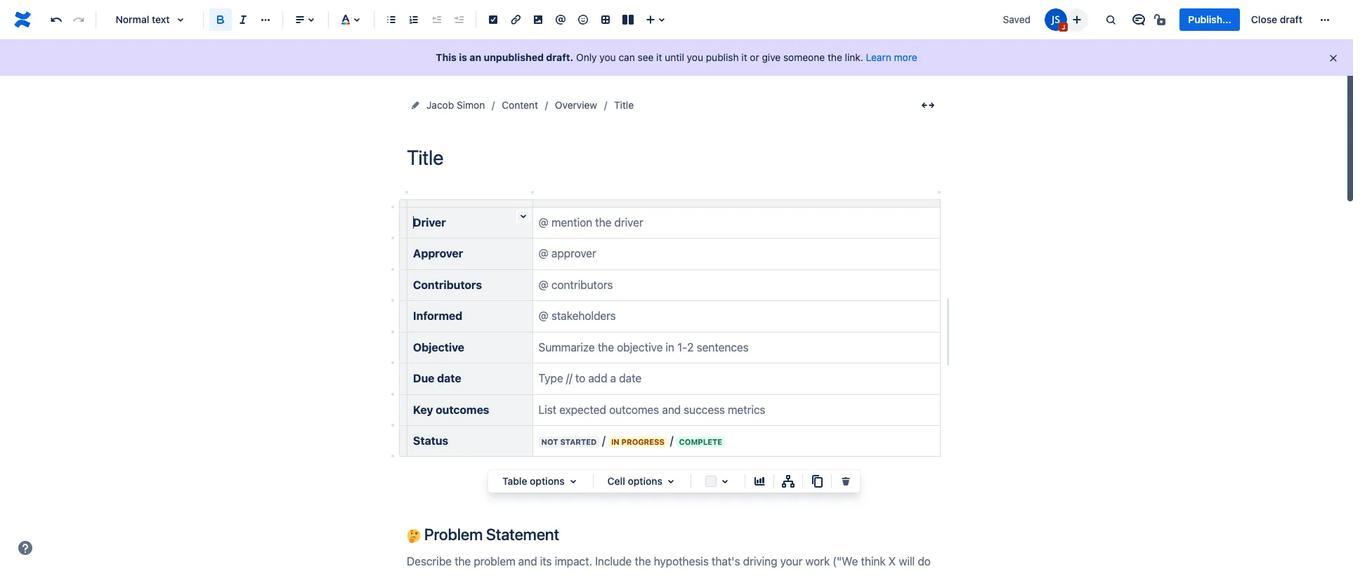 Task type: describe. For each thing, give the bounding box(es) containing it.
table image
[[597, 11, 614, 28]]

Give this page a title text field
[[407, 146, 941, 169]]

learn
[[866, 51, 891, 63]]

cell
[[608, 476, 625, 488]]

2 you from the left
[[687, 51, 703, 63]]

:thinking: image
[[407, 530, 421, 544]]

overview
[[555, 99, 597, 111]]

give
[[762, 51, 781, 63]]

1 it from the left
[[656, 51, 662, 63]]

this
[[436, 51, 457, 63]]

key
[[413, 404, 433, 416]]

more formatting image
[[257, 11, 274, 28]]

2 / from the left
[[670, 435, 673, 448]]

due
[[413, 372, 435, 385]]

simon
[[457, 99, 485, 111]]

:thinking: image
[[407, 530, 421, 544]]

not
[[541, 438, 558, 447]]

expand dropdown menu image for table options
[[565, 474, 582, 490]]

move this page image
[[410, 100, 421, 111]]

is
[[459, 51, 467, 63]]

someone
[[783, 51, 825, 63]]

see
[[638, 51, 654, 63]]

action item image
[[485, 11, 502, 28]]

contributors
[[413, 279, 482, 291]]

an
[[470, 51, 481, 63]]

learn more link
[[866, 51, 917, 63]]

expand dropdown menu image for cell options
[[663, 474, 679, 490]]

statement
[[486, 526, 559, 544]]

draft.
[[546, 51, 574, 63]]

cell background image
[[717, 474, 734, 490]]

approver
[[413, 248, 463, 260]]

bullet list ⌘⇧8 image
[[383, 11, 400, 28]]

add image, video, or file image
[[530, 11, 547, 28]]

cell options
[[608, 476, 663, 488]]

title link
[[614, 97, 634, 114]]

problem statement
[[421, 526, 559, 544]]

only
[[576, 51, 597, 63]]

problem
[[424, 526, 483, 544]]

key outcomes
[[413, 404, 489, 416]]

close draft
[[1251, 13, 1303, 25]]

more image
[[1317, 11, 1334, 28]]

status
[[413, 435, 448, 448]]

jacob
[[426, 99, 454, 111]]

numbered list ⌘⇧7 image
[[405, 11, 422, 28]]

2 it from the left
[[742, 51, 747, 63]]

no restrictions image
[[1153, 11, 1170, 28]]

title
[[614, 99, 634, 111]]

table
[[502, 476, 527, 488]]

jacob simon image
[[1045, 8, 1068, 31]]

not started / in progress / complete
[[541, 435, 722, 448]]

text
[[152, 13, 170, 25]]

draft
[[1280, 13, 1303, 25]]

or
[[750, 51, 759, 63]]

Main content area, start typing to enter text. text field
[[398, 190, 951, 577]]

saved
[[1003, 13, 1031, 25]]

overview link
[[555, 97, 597, 114]]

undo ⌘z image
[[48, 11, 65, 28]]

publish... button
[[1180, 8, 1240, 31]]

1 you from the left
[[600, 51, 616, 63]]

can
[[619, 51, 635, 63]]

the
[[828, 51, 842, 63]]

invite to edit image
[[1069, 11, 1086, 28]]

italic ⌘i image
[[235, 11, 252, 28]]

normal
[[116, 13, 149, 25]]

link image
[[507, 11, 524, 28]]

unpublished
[[484, 51, 544, 63]]



Task type: locate. For each thing, give the bounding box(es) containing it.
options for cell options
[[628, 476, 663, 488]]

remove image
[[838, 474, 854, 490]]

publish...
[[1188, 13, 1232, 25]]

dismiss image
[[1328, 53, 1339, 64]]

0 horizontal spatial expand dropdown menu image
[[565, 474, 582, 490]]

close draft button
[[1243, 8, 1311, 31]]

0 horizontal spatial options
[[530, 476, 565, 488]]

jacob simon
[[426, 99, 485, 111]]

options for table options
[[530, 476, 565, 488]]

0 horizontal spatial you
[[600, 51, 616, 63]]

1 horizontal spatial options
[[628, 476, 663, 488]]

publish
[[706, 51, 739, 63]]

this is an unpublished draft. only you can see it until you publish it or give someone the link. learn more
[[436, 51, 917, 63]]

mention image
[[552, 11, 569, 28]]

1 horizontal spatial you
[[687, 51, 703, 63]]

options inside cell options popup button
[[628, 476, 663, 488]]

it right see
[[656, 51, 662, 63]]

2 expand dropdown menu image from the left
[[663, 474, 679, 490]]

/ left in
[[602, 435, 605, 448]]

content link
[[502, 97, 538, 114]]

progress
[[622, 438, 665, 447]]

expand dropdown menu image
[[565, 474, 582, 490], [663, 474, 679, 490]]

options right cell
[[628, 476, 663, 488]]

outdent ⇧tab image
[[428, 11, 445, 28]]

0 horizontal spatial it
[[656, 51, 662, 63]]

confluence image
[[11, 8, 34, 31], [11, 8, 34, 31]]

find and replace image
[[1103, 11, 1120, 28]]

you left the can
[[600, 51, 616, 63]]

you
[[600, 51, 616, 63], [687, 51, 703, 63]]

/
[[602, 435, 605, 448], [670, 435, 673, 448]]

link.
[[845, 51, 863, 63]]

normal text
[[116, 13, 170, 25]]

in
[[611, 438, 620, 447]]

bold ⌘b image
[[212, 11, 229, 28]]

chart image
[[751, 474, 768, 490]]

normal text button
[[102, 4, 197, 35]]

/ right progress
[[670, 435, 673, 448]]

outcomes
[[436, 404, 489, 416]]

indent tab image
[[450, 11, 467, 28]]

1 / from the left
[[602, 435, 605, 448]]

you right the until
[[687, 51, 703, 63]]

copy image
[[809, 474, 826, 490]]

until
[[665, 51, 684, 63]]

options
[[530, 476, 565, 488], [628, 476, 663, 488]]

1 expand dropdown menu image from the left
[[565, 474, 582, 490]]

table options button
[[494, 474, 587, 490]]

close
[[1251, 13, 1277, 25]]

comment icon image
[[1131, 11, 1148, 28]]

options inside table options dropdown button
[[530, 476, 565, 488]]

started
[[560, 438, 597, 447]]

layouts image
[[620, 11, 637, 28]]

it
[[656, 51, 662, 63], [742, 51, 747, 63]]

help image
[[17, 540, 34, 557]]

1 horizontal spatial it
[[742, 51, 747, 63]]

it left or
[[742, 51, 747, 63]]

expand dropdown menu image down progress
[[663, 474, 679, 490]]

content
[[502, 99, 538, 111]]

complete
[[679, 438, 722, 447]]

0 horizontal spatial /
[[602, 435, 605, 448]]

redo ⌘⇧z image
[[70, 11, 87, 28]]

objective
[[413, 341, 464, 354]]

driver
[[413, 216, 446, 229]]

emoji image
[[575, 11, 592, 28]]

2 options from the left
[[628, 476, 663, 488]]

date
[[437, 372, 461, 385]]

expand dropdown menu image down the started
[[565, 474, 582, 490]]

make page full-width image
[[920, 97, 937, 114]]

manage connected data image
[[780, 474, 797, 490]]

1 horizontal spatial /
[[670, 435, 673, 448]]

more
[[894, 51, 917, 63]]

due date
[[413, 372, 461, 385]]

options right table
[[530, 476, 565, 488]]

1 options from the left
[[530, 476, 565, 488]]

table options
[[502, 476, 565, 488]]

align left image
[[292, 11, 308, 28]]

cell options button
[[599, 474, 685, 490]]

informed
[[413, 310, 462, 323]]

1 horizontal spatial expand dropdown menu image
[[663, 474, 679, 490]]

jacob simon link
[[426, 97, 485, 114]]



Task type: vqa. For each thing, say whether or not it's contained in the screenshot.
Goals and progress
no



